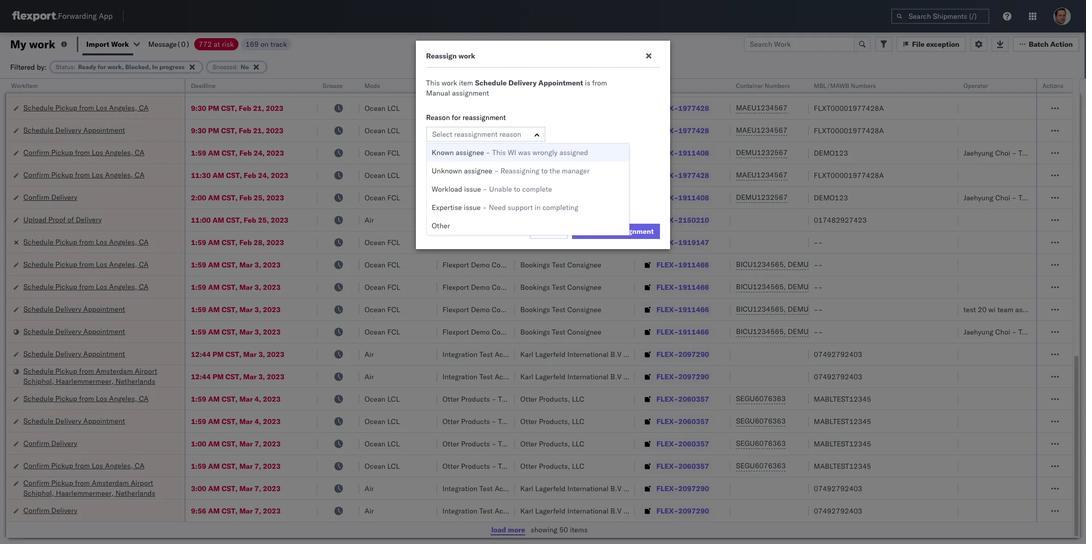 Task type: vqa. For each thing, say whether or not it's contained in the screenshot.


Task type: locate. For each thing, give the bounding box(es) containing it.
to down wrongly
[[541, 166, 548, 175]]

1 vertical spatial flxt00001977428a
[[814, 126, 884, 135]]

new
[[433, 155, 446, 164], [454, 171, 467, 180]]

9:30 up 11:30
[[191, 126, 206, 135]]

forwarding app
[[58, 11, 113, 21]]

0 vertical spatial airport
[[135, 366, 157, 376]]

international for confirm pickup from amsterdam airport schiphol, haarlemmermeer, netherlands
[[567, 484, 609, 493]]

1 vertical spatial agen
[[1073, 193, 1086, 202]]

1 2:00 from the top
[[191, 81, 206, 90]]

confirm inside confirm pickup from amsterdam airport schiphol, haarlemmermeer, netherlands
[[23, 478, 49, 487]]

ocean for 1:00 am cst, mar 7, 2023 confirm delivery link
[[365, 439, 385, 448]]

airport for confirm pickup from amsterdam airport schiphol, haarlemmermeer, netherlands
[[131, 478, 153, 487]]

3 confirm pickup from los angeles, ca button from the top
[[23, 460, 144, 472]]

2 vertical spatial destination
[[1034, 327, 1071, 336]]

2 international from the top
[[567, 372, 609, 381]]

1 vertical spatial issue
[[464, 203, 481, 212]]

integration test account - karl lagerfeld for confirm pickup from amsterdam airport schiphol, haarlemmermeer, netherlands
[[442, 484, 575, 493]]

flex-2097290
[[656, 350, 709, 359], [656, 372, 709, 381], [656, 484, 709, 493], [656, 506, 709, 515]]

1 horizontal spatial new
[[454, 171, 467, 180]]

4, for schedule pickup from los angeles, ca
[[255, 394, 261, 403]]

select down reason
[[432, 130, 452, 139]]

agen for 2:00 am cst, feb 25, 2023
[[1073, 193, 1086, 202]]

9 ocean from the top
[[365, 305, 385, 314]]

0 vertical spatial upload
[[23, 81, 47, 90]]

1 issue from the top
[[464, 185, 481, 194]]

28,
[[254, 238, 265, 247]]

25, up "28,"
[[258, 215, 269, 224]]

ocean lcl for 1:00 am cst, mar 7, 2023 confirm delivery link
[[365, 439, 400, 448]]

the up the support
[[513, 192, 523, 201]]

honeywell up workload at the left top
[[442, 171, 476, 180]]

choi
[[995, 148, 1010, 157], [995, 193, 1010, 202], [995, 327, 1010, 336]]

fcl for 2nd schedule pickup from los angeles, ca link from the bottom
[[387, 282, 400, 292]]

1 1:59 am cst, mar 4, 2023 from the top
[[191, 394, 281, 403]]

bleckmann for confirm delivery
[[637, 506, 674, 515]]

1 vertical spatial 2150210
[[678, 215, 709, 224]]

agen for 1:59 am cst, feb 24, 2023
[[1073, 148, 1086, 157]]

1 horizontal spatial for
[[452, 113, 461, 122]]

2023 for confirm pickup from amsterdam airport schiphol, haarlemmermeer, netherlands link
[[263, 484, 281, 493]]

ocean fcl for 2nd schedule delivery appointment "link"
[[365, 305, 400, 314]]

assignment right the team
[[1015, 305, 1052, 314]]

1 vertical spatial 017482927423
[[814, 215, 867, 224]]

karl
[[520, 350, 533, 359], [530, 350, 543, 359], [520, 372, 533, 381], [530, 372, 543, 381], [520, 484, 533, 493], [530, 484, 543, 493], [520, 506, 533, 515], [530, 506, 543, 515]]

2 choi from the top
[[995, 193, 1010, 202]]

to for complete
[[514, 185, 520, 194]]

international for schedule pickup from amsterdam airport schiphol, haarlemmermeer, netherlands
[[567, 372, 609, 381]]

7, up 1:59 am cst, mar 7, 2023
[[255, 439, 261, 448]]

1 horizontal spatial numbers
[[851, 82, 876, 89]]

pickup inside schedule pickup from amsterdam airport schiphol, haarlemmermeer, netherlands
[[55, 366, 77, 376]]

1911466 for 3rd schedule pickup from los angeles, ca link from the bottom of the page
[[678, 260, 709, 269]]

2 vertical spatial assignment
[[1015, 305, 1052, 314]]

confirm delivery button
[[23, 192, 77, 203], [23, 438, 77, 449], [23, 505, 77, 516]]

support
[[508, 203, 533, 212]]

products for confirm pickup from los angeles, ca
[[461, 461, 490, 471]]

Search Shipments (/) text field
[[891, 9, 990, 24]]

0 vertical spatial 9:30
[[191, 103, 206, 113]]

1 vertical spatial destination
[[1034, 193, 1071, 202]]

2 : from the left
[[236, 63, 238, 70]]

honeywell up complete
[[520, 171, 554, 180]]

load more button
[[491, 525, 526, 535]]

2 flex- from the top
[[656, 103, 678, 113]]

agen for 1:59 am cst, mar 3, 2023
[[1073, 327, 1086, 336]]

4, for schedule delivery appointment
[[255, 417, 261, 426]]

load
[[491, 525, 506, 534]]

reassignment inside button
[[608, 227, 654, 236]]

issue down the will at the left
[[464, 203, 481, 212]]

0 vertical spatial 24,
[[254, 148, 265, 157]]

from inside schedule pickup from amsterdam airport schiphol, haarlemmermeer, netherlands
[[79, 366, 94, 376]]

3 products from the top
[[461, 439, 490, 448]]

-- for 2nd schedule delivery appointment "link"
[[814, 305, 823, 314]]

2 vertical spatial confirm delivery button
[[23, 505, 77, 516]]

ocean for confirm delivery link related to 2:00 am cst, feb 25, 2023
[[365, 193, 385, 202]]

1 7, from the top
[[255, 439, 261, 448]]

2 confirm pickup from los angeles, ca from the top
[[23, 170, 144, 179]]

1 vertical spatial maeu1234567
[[736, 126, 787, 135]]

2 vertical spatial reassignment
[[608, 227, 654, 236]]

0 vertical spatial jaehyung choi - test destination agen
[[964, 148, 1086, 157]]

12:44
[[191, 350, 211, 359], [191, 372, 211, 381]]

ocean for 3rd schedule pickup from los angeles, ca link from the bottom of the page
[[365, 260, 385, 269]]

21, down 20,
[[253, 103, 264, 113]]

4 air from the top
[[365, 372, 374, 381]]

1 vertical spatial confirm delivery button
[[23, 438, 77, 449]]

pm for los
[[208, 103, 219, 113]]

4 ocean lcl from the top
[[365, 394, 400, 403]]

1 vertical spatial 1:59 am cst, mar 4, 2023
[[191, 417, 281, 426]]

feb
[[239, 81, 251, 90], [239, 103, 251, 113], [239, 126, 251, 135], [239, 148, 252, 157], [244, 171, 256, 180], [239, 193, 252, 202], [244, 215, 256, 224], [239, 238, 252, 247]]

lcl for 5th schedule pickup from los angeles, ca link from the top
[[387, 394, 400, 403]]

6 ocean fcl from the top
[[365, 305, 400, 314]]

1 horizontal spatial to
[[541, 166, 548, 175]]

upload
[[23, 81, 47, 90], [23, 215, 47, 224]]

netherlands
[[116, 377, 155, 386], [116, 488, 155, 498]]

2 vertical spatial confirm pickup from los angeles, ca
[[23, 461, 144, 470]]

2 ocean lcl from the top
[[365, 126, 400, 135]]

more
[[508, 525, 525, 534]]

reason
[[426, 113, 450, 122]]

13 flex- from the top
[[656, 350, 678, 359]]

0 vertical spatial amsterdam
[[96, 366, 133, 376]]

ocean
[[365, 103, 385, 113], [365, 126, 385, 135], [365, 148, 385, 157], [365, 171, 385, 180], [365, 193, 385, 202], [365, 238, 385, 247], [365, 260, 385, 269], [365, 282, 385, 292], [365, 305, 385, 314], [365, 327, 385, 336], [365, 394, 385, 403], [365, 417, 385, 426], [365, 439, 385, 448], [365, 461, 385, 471]]

11:30
[[191, 171, 211, 180]]

1 12:44 pm cst, mar 3, 2023 from the top
[[191, 350, 284, 359]]

3 flex-1977428 from the top
[[656, 171, 709, 180]]

0 vertical spatial flex-1911408
[[656, 148, 709, 157]]

confirm delivery link for 2:00 am cst, feb 25, 2023
[[23, 192, 77, 202]]

None field
[[432, 128, 435, 141]]

honeywell - test account up workload issue - unable to complete
[[442, 171, 526, 180]]

new for a
[[433, 155, 446, 164]]

flex-1919147
[[656, 238, 709, 247]]

2097290 for schedule pickup from amsterdam airport schiphol, haarlemmermeer, netherlands
[[678, 372, 709, 381]]

1 vertical spatial jaehyung choi - test destination agen
[[964, 193, 1086, 202]]

0 vertical spatial 2150210
[[678, 81, 709, 90]]

4 -- from the top
[[814, 305, 823, 314]]

feb down 1:59 am cst, feb 24, 2023
[[244, 171, 256, 180]]

ocean lcl for schedule delivery appointment "link" related to account
[[365, 126, 400, 135]]

upload customs clearance documents button
[[23, 80, 150, 91]]

2 schedule pickup from los angeles, ca button from the top
[[23, 259, 149, 270]]

0 vertical spatial 25,
[[254, 193, 265, 202]]

bookings test consignee
[[442, 148, 524, 157], [520, 148, 601, 157], [442, 193, 524, 202], [520, 193, 601, 202], [520, 238, 601, 247], [520, 260, 601, 269], [520, 282, 601, 292], [520, 305, 601, 314], [520, 327, 601, 336]]

1 vertical spatial confirm pickup from los angeles, ca
[[23, 170, 144, 179]]

9:30 down deadline
[[191, 103, 206, 113]]

4 international from the top
[[567, 506, 609, 515]]

haarlemmermeer, inside confirm pickup from amsterdam airport schiphol, haarlemmermeer, netherlands
[[56, 488, 114, 498]]

airport inside confirm pickup from amsterdam airport schiphol, haarlemmermeer, netherlands
[[131, 478, 153, 487]]

track
[[270, 39, 287, 49]]

21,
[[253, 103, 264, 113], [253, 126, 264, 135]]

2 vertical spatial flex-1977428
[[656, 171, 709, 180]]

0 vertical spatial demo123
[[814, 148, 848, 157]]

13 ocean from the top
[[365, 439, 385, 448]]

1 vertical spatial assignment
[[525, 192, 562, 201]]

772
[[199, 39, 212, 49]]

7, for 3:00 am cst, mar 7, 2023
[[255, 484, 261, 493]]

1 schiphol, from the top
[[23, 377, 54, 386]]

c/o
[[623, 350, 636, 359], [623, 372, 636, 381], [623, 484, 636, 493], [623, 506, 636, 515]]

4 flex-2060357 from the top
[[656, 461, 709, 471]]

24, down 1:59 am cst, feb 24, 2023
[[258, 171, 269, 180]]

2 vertical spatial choi
[[995, 327, 1010, 336]]

haarlemmermeer, inside schedule pickup from amsterdam airport schiphol, haarlemmermeer, netherlands
[[56, 377, 114, 386]]

12:44 for schedule delivery appointment
[[191, 350, 211, 359]]

upload down filtered by:
[[23, 81, 47, 90]]

message (0)
[[148, 39, 190, 49]]

netherlands inside schedule pickup from amsterdam airport schiphol, haarlemmermeer, netherlands
[[116, 377, 155, 386]]

flex-1911408
[[656, 148, 709, 157], [656, 193, 709, 202]]

confirm pickup from los angeles, ca
[[23, 148, 144, 157], [23, 170, 144, 179], [23, 461, 144, 470]]

1 vertical spatial flex-2150210
[[656, 215, 709, 224]]

1:59 am cst, mar 3, 2023 for 3rd schedule pickup from los angeles, ca link from the bottom of the page
[[191, 260, 281, 269]]

1 vertical spatial confirm delivery
[[23, 439, 77, 448]]

1:59 am cst, mar 3, 2023
[[191, 260, 281, 269], [191, 282, 281, 292], [191, 305, 281, 314], [191, 327, 281, 336]]

schedule delivery appointment link for test
[[23, 416, 125, 426]]

1 c/o from the top
[[623, 350, 636, 359]]

0 vertical spatial 4,
[[255, 394, 261, 403]]

haarlemmermeer,
[[56, 377, 114, 386], [56, 488, 114, 498]]

numbers for container numbers
[[765, 82, 790, 89]]

select up workload at the left top
[[432, 171, 452, 180]]

3 demo from the top
[[471, 305, 490, 314]]

0 vertical spatial schiphol,
[[23, 377, 54, 386]]

0 horizontal spatial :
[[74, 63, 75, 70]]

integration
[[442, 81, 478, 90], [520, 81, 555, 90], [442, 215, 478, 224], [520, 215, 555, 224], [442, 350, 478, 359], [442, 372, 478, 381], [442, 484, 478, 493], [442, 506, 478, 515]]

flexport
[[442, 260, 469, 269], [442, 282, 469, 292], [442, 305, 469, 314], [442, 327, 469, 336]]

6 air from the top
[[365, 506, 374, 515]]

this up expertise
[[426, 192, 440, 201]]

7, down 1:00 am cst, mar 7, 2023
[[255, 461, 261, 471]]

schedule for schedule pickup from amsterdam airport schiphol, haarlemmermeer, netherlands link
[[23, 366, 53, 376]]

ca for 3rd schedule pickup from los angeles, ca link from the bottom of the page
[[139, 260, 149, 269]]

work inside this work item schedule delivery appointment is from manual assignment
[[442, 78, 457, 87]]

12 ocean from the top
[[365, 417, 385, 426]]

jaehyung for 1:59 am cst, feb 24, 2023
[[964, 148, 994, 157]]

1 vertical spatial to
[[514, 185, 520, 194]]

2023 for upload customs clearance documents link
[[266, 81, 283, 90]]

0 vertical spatial choi
[[995, 148, 1010, 157]]

1 vertical spatial 25,
[[258, 215, 269, 224]]

5 schedule delivery appointment button from the top
[[23, 416, 125, 427]]

1 1:59 from the top
[[191, 148, 206, 157]]

maeu1234567 for confirm pickup from los angeles, ca
[[736, 170, 787, 179]]

ag right is
[[620, 81, 630, 90]]

0 vertical spatial maeu1234567
[[736, 103, 787, 112]]

4 2097290 from the top
[[678, 506, 709, 515]]

1 bleckmann from the top
[[637, 350, 674, 359]]

2 mabltest12345 from the top
[[814, 417, 871, 426]]

1 vertical spatial netherlands
[[116, 488, 155, 498]]

1 schedule pickup from los angeles, ca link from the top
[[23, 102, 149, 113]]

5 ocean from the top
[[365, 193, 385, 202]]

1 vertical spatial haarlemmermeer,
[[56, 488, 114, 498]]

schiphol, inside confirm pickup from amsterdam airport schiphol, haarlemmermeer, netherlands
[[23, 488, 54, 498]]

2 schedule pickup from los angeles, ca link from the top
[[23, 237, 149, 247]]

flexport for 2nd schedule pickup from los angeles, ca link from the bottom
[[442, 282, 469, 292]]

9:30
[[191, 103, 206, 113], [191, 126, 206, 135]]

filtered by:
[[10, 62, 47, 71]]

b.v for confirm pickup from amsterdam airport schiphol, haarlemmermeer, netherlands
[[610, 484, 622, 493]]

1 flex-2097290 from the top
[[656, 350, 709, 359]]

feb left 20,
[[239, 81, 251, 90]]

1 flex-2060357 from the top
[[656, 394, 709, 403]]

schedule delivery appointment button for account
[[23, 125, 125, 136]]

upload left proof
[[23, 215, 47, 224]]

lcl
[[387, 103, 400, 113], [387, 126, 400, 135], [387, 171, 400, 180], [387, 394, 400, 403], [387, 417, 400, 426], [387, 439, 400, 448], [387, 461, 400, 471]]

select for select reassignment reason
[[432, 130, 452, 139]]

0 vertical spatial agen
[[1073, 148, 1086, 157]]

0 vertical spatial for
[[98, 63, 106, 70]]

from inside confirm pickup from amsterdam airport schiphol, haarlemmermeer, netherlands
[[75, 478, 90, 487]]

otter products - test account for confirm delivery
[[442, 439, 540, 448]]

international
[[567, 350, 609, 359], [567, 372, 609, 381], [567, 484, 609, 493], [567, 506, 609, 515]]

ca for 5th schedule pickup from los angeles, ca link from the top
[[139, 394, 149, 403]]

9:30 pm cst, feb 21, 2023 for schedule pickup from los angeles, ca
[[191, 103, 283, 113]]

2 vertical spatial flxt00001977428a
[[814, 171, 884, 180]]

1 haarlemmermeer, from the top
[[56, 377, 114, 386]]

0 vertical spatial the
[[550, 166, 560, 175]]

pickup for confirm pickup from amsterdam airport schiphol, haarlemmermeer, netherlands link
[[51, 478, 73, 487]]

airport inside schedule pickup from amsterdam airport schiphol, haarlemmermeer, netherlands
[[135, 366, 157, 376]]

9:30 pm cst, feb 21, 2023 up 1:59 am cst, feb 24, 2023
[[191, 126, 283, 135]]

integration test account - on ag
[[442, 81, 552, 90], [520, 81, 630, 90], [442, 215, 552, 224], [520, 215, 630, 224]]

3 flex-1911466 from the top
[[656, 305, 709, 314]]

2 b.v from the top
[[610, 372, 622, 381]]

:
[[74, 63, 75, 70], [236, 63, 238, 70]]

schedule for 2nd schedule delivery appointment "link"
[[23, 304, 53, 313]]

21, up 1:59 am cst, feb 24, 2023
[[253, 126, 264, 135]]

ocean lcl for fifth schedule pickup from los angeles, ca link from the bottom of the page
[[365, 103, 400, 113]]

1 fcl from the top
[[387, 148, 400, 157]]

am for confirm pickup from los angeles, ca link corresponding to 11:30 am cst, feb 24, 2023
[[213, 171, 224, 180]]

schiphol, for schedule
[[23, 377, 54, 386]]

2 vertical spatial for
[[546, 155, 555, 164]]

0 vertical spatial 21,
[[253, 103, 264, 113]]

demo for 2nd schedule pickup from los angeles, ca link from the bottom
[[471, 282, 490, 292]]

0 vertical spatial jaehyung
[[964, 148, 994, 157]]

0 vertical spatial 1:59 am cst, mar 4, 2023
[[191, 394, 281, 403]]

this for item
[[426, 78, 440, 87]]

numbers right 'container'
[[765, 82, 790, 89]]

: left ready
[[74, 63, 75, 70]]

ocean for 2nd schedule delivery appointment "link"
[[365, 305, 385, 314]]

2 2097290 from the top
[[678, 372, 709, 381]]

work up "manual"
[[442, 78, 457, 87]]

3 b.v from the top
[[610, 484, 622, 493]]

2 1:59 am cst, mar 3, 2023 from the top
[[191, 282, 281, 292]]

karl lagerfeld international b.v c/o bleckmann for confirm pickup from amsterdam airport schiphol, haarlemmermeer, netherlands
[[520, 484, 674, 493]]

work right the reassign
[[459, 51, 475, 61]]

3 bleckmann from the top
[[637, 484, 674, 493]]

7 ocean fcl from the top
[[365, 327, 400, 336]]

assignment up reason for reassignment
[[452, 88, 489, 98]]

1 choi from the top
[[995, 148, 1010, 157]]

1 netherlands from the top
[[116, 377, 155, 386]]

this up "manual"
[[426, 78, 440, 87]]

2:00 for 2:00 pm cst, feb 20, 2023
[[191, 81, 206, 90]]

amsterdam inside confirm pickup from amsterdam airport schiphol, haarlemmermeer, netherlands
[[92, 478, 129, 487]]

confirm delivery for 9:56 am cst, mar 7, 2023
[[23, 506, 77, 515]]

flex-1911408 for 2:00 am cst, feb 25, 2023
[[656, 193, 709, 202]]

segu6076363 for confirm pickup from los angeles, ca
[[736, 461, 786, 470]]

2 confirm pickup from los angeles, ca button from the top
[[23, 170, 144, 181]]

1 vertical spatial 9:30 pm cst, feb 21, 2023
[[191, 126, 283, 135]]

upload inside "button"
[[23, 81, 47, 90]]

assignee down select reassignment reason
[[456, 148, 484, 157]]

2 vertical spatial confirm pickup from los angeles, ca button
[[23, 460, 144, 472]]

2060357
[[678, 394, 709, 403], [678, 417, 709, 426], [678, 439, 709, 448], [678, 461, 709, 471]]

2 12:44 pm cst, mar 3, 2023 from the top
[[191, 372, 284, 381]]

3 schedule pickup from los angeles, ca button from the top
[[23, 281, 149, 293]]

07492792403 for confirm delivery
[[814, 506, 862, 515]]

7, down 3:00 am cst, mar 7, 2023
[[255, 506, 261, 515]]

4 1:59 am cst, mar 3, 2023 from the top
[[191, 327, 281, 336]]

2 vertical spatial agen
[[1073, 327, 1086, 336]]

2 vertical spatial 1977428
[[678, 171, 709, 180]]

flxt00001977428a for confirm pickup from los angeles, ca
[[814, 171, 884, 180]]

feb up 11:00 am cst, feb 25, 2023
[[239, 193, 252, 202]]

airport for schedule pickup from amsterdam airport schiphol, haarlemmermeer, netherlands
[[135, 366, 157, 376]]

schedule pickup from los angeles, ca
[[23, 103, 149, 112], [23, 237, 149, 246], [23, 260, 149, 269], [23, 282, 149, 291], [23, 394, 149, 403]]

0 vertical spatial issue
[[464, 185, 481, 194]]

0 vertical spatial flex-1977428
[[656, 103, 709, 113]]

resize handle column header
[[173, 79, 185, 544], [305, 79, 318, 544], [347, 79, 360, 544], [425, 79, 437, 544], [503, 79, 515, 544], [623, 79, 635, 544], [719, 79, 731, 544], [797, 79, 809, 544], [946, 79, 959, 544], [1024, 79, 1036, 544], [1060, 79, 1072, 544]]

2023 for confirm delivery link for 9:56 am cst, mar 7, 2023
[[263, 506, 281, 515]]

24,
[[254, 148, 265, 157], [258, 171, 269, 180]]

item right assigned
[[588, 155, 603, 164]]

1977428
[[678, 103, 709, 113], [678, 126, 709, 135], [678, 171, 709, 180]]

flex-1911408 button
[[640, 146, 711, 160], [640, 146, 711, 160], [640, 190, 711, 205], [640, 190, 711, 205]]

unable
[[489, 185, 512, 194]]

2 segu6076363 from the top
[[736, 416, 786, 426]]

clearance
[[79, 81, 111, 90]]

1 vertical spatial 1911408
[[678, 193, 709, 202]]

unknown
[[432, 166, 462, 175]]

work
[[29, 37, 55, 51], [459, 51, 475, 61], [442, 78, 457, 87], [571, 155, 587, 164]]

0 vertical spatial this
[[426, 78, 440, 87]]

showing
[[531, 525, 557, 534]]

action
[[442, 192, 462, 201]]

2 schedule delivery appointment link from the top
[[23, 304, 125, 314]]

3 flxt00001977428a from the top
[[814, 171, 884, 180]]

flex-2150210
[[656, 81, 709, 90], [656, 215, 709, 224]]

1 vertical spatial amsterdam
[[92, 478, 129, 487]]

1 horizontal spatial the
[[550, 166, 560, 175]]

9 flex- from the top
[[656, 260, 678, 269]]

item right "client"
[[459, 78, 473, 87]]

upload inside 'button'
[[23, 215, 47, 224]]

schedule inside schedule pickup from amsterdam airport schiphol, haarlemmermeer, netherlands
[[23, 366, 53, 376]]

honeywell up wrongly
[[520, 126, 554, 135]]

2 2:00 from the top
[[191, 193, 206, 202]]

0 vertical spatial confirm delivery link
[[23, 192, 77, 202]]

4 fcl from the top
[[387, 260, 400, 269]]

flex-1977428 button
[[640, 101, 711, 115], [640, 101, 711, 115], [640, 123, 711, 138], [640, 123, 711, 138], [640, 168, 711, 182], [640, 168, 711, 182]]

assignment up 'in'
[[525, 192, 562, 201]]

team
[[997, 305, 1014, 314]]

file
[[912, 39, 925, 49]]

schedule pickup from los angeles, ca for 4th schedule pickup from los angeles, ca link from the bottom of the page
[[23, 237, 149, 246]]

snoozed
[[213, 63, 236, 70]]

confirm
[[23, 148, 49, 157], [23, 170, 49, 179], [23, 192, 49, 202], [578, 227, 606, 236], [23, 439, 49, 448], [23, 461, 49, 470], [23, 478, 49, 487], [23, 506, 49, 515]]

schedule pickup from amsterdam airport schiphol, haarlemmermeer, netherlands button
[[23, 366, 172, 387]]

0 vertical spatial flex-2150210
[[656, 81, 709, 90]]

schiphol, inside schedule pickup from amsterdam airport schiphol, haarlemmermeer, netherlands
[[23, 377, 54, 386]]

confirm delivery for 2:00 am cst, feb 25, 2023
[[23, 192, 77, 202]]

25, down 11:30 am cst, feb 24, 2023
[[254, 193, 265, 202]]

4 flex-1911466 from the top
[[656, 327, 709, 336]]

demo123 for 1:59 am cst, feb 24, 2023
[[814, 148, 848, 157]]

1 flexport demo consignee from the top
[[442, 260, 526, 269]]

feb left "28,"
[[239, 238, 252, 247]]

1 vertical spatial upload
[[23, 215, 47, 224]]

1 lcl from the top
[[387, 103, 400, 113]]

0 vertical spatial confirm pickup from los angeles, ca link
[[23, 147, 144, 157]]

2023 for confirm pickup from los angeles, ca link corresponding to 11:30 am cst, feb 24, 2023
[[271, 171, 288, 180]]

2 vertical spatial jaehyung choi - test destination agen
[[964, 327, 1086, 336]]

3 karl lagerfeld international b.v c/o bleckmann from the top
[[520, 484, 674, 493]]

the down this
[[550, 166, 560, 175]]

ocean lcl for confirm pickup from los angeles, ca link corresponding to 11:30 am cst, feb 24, 2023
[[365, 171, 400, 180]]

amsterdam inside schedule pickup from amsterdam airport schiphol, haarlemmermeer, netherlands
[[96, 366, 133, 376]]

0 vertical spatial 12:44
[[191, 350, 211, 359]]

3:00
[[191, 484, 206, 493]]

bicu1234565, for 2nd schedule delivery appointment "link"
[[736, 305, 786, 314]]

3 confirm pickup from los angeles, ca from the top
[[23, 461, 144, 470]]

2 vertical spatial confirm delivery link
[[23, 505, 77, 515]]

this left 'wi'
[[492, 148, 506, 157]]

bookings for confirm delivery link related to 2:00 am cst, feb 25, 2023
[[520, 193, 550, 202]]

7, down 1:59 am cst, mar 7, 2023
[[255, 484, 261, 493]]

client name
[[442, 82, 477, 89]]

1 vertical spatial 24,
[[258, 171, 269, 180]]

2 1911408 from the top
[[678, 193, 709, 202]]

wi
[[508, 148, 516, 157]]

2 vertical spatial this
[[426, 192, 440, 201]]

numbers right mbl/mawb
[[851, 82, 876, 89]]

0 vertical spatial item
[[459, 78, 473, 87]]

1 vertical spatial demo123
[[814, 193, 848, 202]]

this action will not impact the assignment rules.
[[426, 192, 582, 201]]

1 vertical spatial 21,
[[253, 126, 264, 135]]

schedule
[[475, 78, 507, 87], [23, 103, 53, 112], [23, 125, 53, 134], [23, 237, 53, 246], [23, 260, 53, 269], [23, 282, 53, 291], [23, 304, 53, 313], [23, 327, 53, 336], [23, 349, 53, 358], [23, 366, 53, 376], [23, 394, 53, 403], [23, 416, 53, 425]]

10 ocean from the top
[[365, 327, 385, 336]]

list box
[[426, 143, 630, 235]]

2 jaehyung from the top
[[964, 193, 994, 202]]

2 -- from the top
[[814, 260, 823, 269]]

0 vertical spatial 2:00
[[191, 81, 206, 90]]

0 horizontal spatial assignment
[[452, 88, 489, 98]]

7, for 9:56 am cst, mar 7, 2023
[[255, 506, 261, 515]]

: for snoozed
[[236, 63, 238, 70]]

3 agen from the top
[[1073, 327, 1086, 336]]

honeywell - test account up assigned
[[520, 126, 604, 135]]

1 vertical spatial 2:00
[[191, 193, 206, 202]]

5 schedule delivery appointment link from the top
[[23, 416, 125, 426]]

3 jaehyung choi - test destination agen from the top
[[964, 327, 1086, 336]]

ca for 1:59 am cst, mar 7, 2023 confirm pickup from los angeles, ca link
[[135, 461, 144, 470]]

2 flexport from the top
[[442, 282, 469, 292]]

0 vertical spatial new
[[433, 155, 446, 164]]

1 agen from the top
[[1073, 148, 1086, 157]]

3 1:59 from the top
[[191, 260, 206, 269]]

confirm pickup from amsterdam airport schiphol, haarlemmermeer, netherlands
[[23, 478, 155, 498]]

mabltest12345
[[814, 394, 871, 403], [814, 417, 871, 426], [814, 439, 871, 448], [814, 461, 871, 471]]

1:59 for 2nd schedule delivery appointment "link"
[[191, 305, 206, 314]]

1 llc from the top
[[572, 394, 584, 403]]

upload customs clearance documents link
[[23, 80, 150, 90]]

haarlemmermeer, for confirm
[[56, 488, 114, 498]]

1 vertical spatial confirm pickup from los angeles, ca button
[[23, 170, 144, 181]]

feb up 11:30 am cst, feb 24, 2023
[[239, 148, 252, 157]]

bleckmann
[[637, 350, 674, 359], [637, 372, 674, 381], [637, 484, 674, 493], [637, 506, 674, 515]]

1 vertical spatial flex-1911408
[[656, 193, 709, 202]]

1 vertical spatial the
[[513, 192, 523, 201]]

1 flexport from the top
[[442, 260, 469, 269]]

1 confirm pickup from los angeles, ca button from the top
[[23, 147, 144, 158]]

0 vertical spatial 9:30 pm cst, feb 21, 2023
[[191, 103, 283, 113]]

this inside this work item schedule delivery appointment is from manual assignment
[[426, 78, 440, 87]]

am for 2nd schedule delivery appointment "link"
[[208, 305, 220, 314]]

snoozed : no
[[213, 63, 249, 70]]

from for confirm pickup from los angeles, ca link corresponding to 1:59 am cst, feb 24, 2023
[[75, 148, 90, 157]]

bicu1234565, for 3rd schedule pickup from los angeles, ca link from the bottom of the page
[[736, 260, 786, 269]]

new up workload at the left top
[[454, 171, 467, 180]]

flex-2060357 for schedule delivery appointment
[[656, 417, 709, 426]]

ocean lcl for 1:59 am cst, mar 7, 2023 confirm pickup from los angeles, ca link
[[365, 461, 400, 471]]

air for upload proof of delivery
[[365, 215, 374, 224]]

2 schedule delivery appointment button from the top
[[23, 304, 125, 315]]

ocean for confirm pickup from los angeles, ca link corresponding to 1:59 am cst, feb 24, 2023
[[365, 148, 385, 157]]

1 integration test account - karl lagerfeld from the top
[[442, 350, 575, 359]]

ocean fcl
[[365, 148, 400, 157], [365, 193, 400, 202], [365, 238, 400, 247], [365, 260, 400, 269], [365, 282, 400, 292], [365, 305, 400, 314], [365, 327, 400, 336]]

1 vertical spatial schiphol,
[[23, 488, 54, 498]]

new right a at the left
[[433, 155, 446, 164]]

from for 4th schedule pickup from los angeles, ca link from the bottom of the page
[[79, 237, 94, 246]]

appointment inside this work item schedule delivery appointment is from manual assignment
[[538, 78, 583, 87]]

am for confirm pickup from amsterdam airport schiphol, haarlemmermeer, netherlands link
[[208, 484, 220, 493]]

complete
[[522, 185, 552, 194]]

0 vertical spatial confirm pickup from los angeles, ca
[[23, 148, 144, 157]]

0 vertical spatial confirm pickup from los angeles, ca button
[[23, 147, 144, 158]]

for left this
[[546, 155, 555, 164]]

0 vertical spatial to
[[541, 166, 548, 175]]

4 flex-2097290 from the top
[[656, 506, 709, 515]]

4 products, from the top
[[539, 461, 570, 471]]

4 schedule pickup from los angeles, ca link from the top
[[23, 281, 149, 292]]

flex-1977428 for schedule delivery appointment
[[656, 126, 709, 135]]

to right unable
[[514, 185, 520, 194]]

1 vertical spatial confirm pickup from los angeles, ca link
[[23, 170, 144, 180]]

netherlands inside confirm pickup from amsterdam airport schiphol, haarlemmermeer, netherlands
[[116, 488, 155, 498]]

unknown assignee - reassigning to the manager
[[432, 166, 590, 175]]

issue down select new assignee at the left top
[[464, 185, 481, 194]]

: left no
[[236, 63, 238, 70]]

for right reason
[[452, 113, 461, 122]]

assignee down "within"
[[464, 166, 492, 175]]

24, up 11:30 am cst, feb 24, 2023
[[254, 148, 265, 157]]

mabltest12345 for confirm delivery
[[814, 439, 871, 448]]

assignment inside this work item schedule delivery appointment is from manual assignment
[[452, 88, 489, 98]]

select for select new assignee
[[432, 171, 452, 180]]

2 ocean from the top
[[365, 126, 385, 135]]

1 vertical spatial choi
[[995, 193, 1010, 202]]

schiphol,
[[23, 377, 54, 386], [23, 488, 54, 498]]

flex-1911466 button
[[640, 258, 711, 272], [640, 258, 711, 272], [640, 280, 711, 294], [640, 280, 711, 294], [640, 302, 711, 317], [640, 302, 711, 317], [640, 325, 711, 339], [640, 325, 711, 339]]

1 vertical spatial airport
[[131, 478, 153, 487]]

1 upload from the top
[[23, 81, 47, 90]]

2 demo from the top
[[471, 282, 490, 292]]

consignee inside consignee 'button'
[[520, 82, 550, 89]]

work up manager
[[571, 155, 587, 164]]

ag left is
[[542, 81, 552, 90]]

0 horizontal spatial the
[[513, 192, 523, 201]]

from inside this work item schedule delivery appointment is from manual assignment
[[592, 78, 607, 87]]

pickup inside confirm pickup from amsterdam airport schiphol, haarlemmermeer, netherlands
[[51, 478, 73, 487]]

appointment for schedule delivery appointment "link" for -
[[83, 349, 125, 358]]

3 ocean fcl from the top
[[365, 238, 400, 247]]

0 vertical spatial confirm delivery button
[[23, 192, 77, 203]]

0 vertical spatial select
[[432, 130, 452, 139]]

2 vertical spatial confirm pickup from los angeles, ca link
[[23, 460, 144, 471]]

ocean for 1:59 am cst, mar 7, 2023 confirm pickup from los angeles, ca link
[[365, 461, 385, 471]]

2 confirm pickup from los angeles, ca link from the top
[[23, 170, 144, 180]]

1 vertical spatial 9:30
[[191, 126, 206, 135]]

consignee button
[[515, 80, 625, 90]]

0 vertical spatial destination
[[1034, 148, 1071, 157]]

4 b.v from the top
[[610, 506, 622, 515]]

0 vertical spatial netherlands
[[116, 377, 155, 386]]

for left "work,"
[[98, 63, 106, 70]]

5 lcl from the top
[[387, 417, 400, 426]]

los
[[96, 103, 107, 112], [92, 148, 103, 157], [92, 170, 103, 179], [96, 237, 107, 246], [96, 260, 107, 269], [96, 282, 107, 291], [96, 394, 107, 403], [92, 461, 103, 470]]

products
[[461, 394, 490, 403], [461, 417, 490, 426], [461, 439, 490, 448], [461, 461, 490, 471]]

assignment
[[452, 88, 489, 98], [525, 192, 562, 201], [1015, 305, 1052, 314]]

pickup
[[55, 103, 77, 112], [51, 148, 73, 157], [51, 170, 73, 179], [55, 237, 77, 246], [55, 260, 77, 269], [55, 282, 77, 291], [55, 366, 77, 376], [55, 394, 77, 403], [51, 461, 73, 470], [51, 478, 73, 487]]

3 jaehyung from the top
[[964, 327, 994, 336]]

jaehyung
[[964, 148, 994, 157], [964, 193, 994, 202], [964, 327, 994, 336]]

9:56 am cst, mar 7, 2023
[[191, 506, 281, 515]]

demu1232567 for third 'schedule delivery appointment' button from the top of the page
[[788, 327, 840, 336]]

work up by:
[[29, 37, 55, 51]]

9:30 pm cst, feb 21, 2023 down 2:00 pm cst, feb 20, 2023
[[191, 103, 283, 113]]

ocean lcl
[[365, 103, 400, 113], [365, 126, 400, 135], [365, 171, 400, 180], [365, 394, 400, 403], [365, 417, 400, 426], [365, 439, 400, 448], [365, 461, 400, 471]]

3 confirm delivery link from the top
[[23, 505, 77, 515]]

1 9:30 from the top
[[191, 103, 206, 113]]

17 flex- from the top
[[656, 439, 678, 448]]

jaehyung choi - test destination agen for 1:59 am cst, mar 3, 2023
[[964, 327, 1086, 336]]



Task type: describe. For each thing, give the bounding box(es) containing it.
llc for schedule delivery appointment
[[572, 417, 584, 426]]

reassign
[[426, 51, 457, 61]]

from for 2nd schedule pickup from los angeles, ca link from the bottom
[[79, 282, 94, 291]]

2:00 pm cst, feb 20, 2023
[[191, 81, 283, 90]]

from for confirm pickup from amsterdam airport schiphol, haarlemmermeer, netherlands link
[[75, 478, 90, 487]]

3 schedule delivery appointment from the top
[[23, 327, 125, 336]]

manager
[[562, 166, 590, 175]]

confirm pickup from los angeles, ca link for 1:59 am cst, feb 24, 2023
[[23, 147, 144, 157]]

9 resize handle column header from the left
[[946, 79, 959, 544]]

reason
[[499, 130, 521, 139]]

otter products - test account for schedule pickup from los angeles, ca
[[442, 394, 540, 403]]

karl lagerfeld international b.v c/o bleckmann for schedule delivery appointment
[[520, 350, 674, 359]]

3 bicu1234565, demu1232567 from the top
[[736, 305, 840, 314]]

0 vertical spatial reassignment
[[463, 113, 506, 122]]

1 vertical spatial item
[[588, 155, 603, 164]]

flex-2060357 for confirm pickup from los angeles, ca
[[656, 461, 709, 471]]

message
[[148, 39, 177, 49]]

1 -- from the top
[[814, 238, 823, 247]]

reassignment for select
[[454, 130, 498, 139]]

this work item schedule delivery appointment is from manual assignment
[[426, 78, 607, 98]]

2 schedule delivery appointment from the top
[[23, 304, 125, 313]]

deadline
[[191, 82, 216, 89]]

reassigning
[[500, 166, 539, 175]]

1 horizontal spatial assignment
[[525, 192, 562, 201]]

integration for confirm delivery
[[442, 506, 478, 515]]

status : ready for work, blocked, in progress
[[56, 63, 185, 70]]

11:00
[[191, 215, 211, 224]]

1:59 am cst, feb 24, 2023
[[191, 148, 284, 157]]

jaehyung for 1:59 am cst, mar 3, 2023
[[964, 327, 994, 336]]

5 flex- from the top
[[656, 171, 678, 180]]

schedule for 2nd schedule pickup from los angeles, ca link from the bottom
[[23, 282, 53, 291]]

not
[[476, 192, 487, 201]]

1 flex-2150210 from the top
[[656, 81, 709, 90]]

2 1:59 from the top
[[191, 238, 206, 247]]

flexport. image
[[12, 11, 58, 21]]

this
[[557, 155, 569, 164]]

feb up "28,"
[[244, 215, 256, 224]]

import
[[86, 39, 109, 49]]

3 schedule pickup from los angeles, ca link from the top
[[23, 259, 149, 269]]

completing
[[543, 203, 578, 212]]

1:00 am cst, mar 7, 2023
[[191, 439, 281, 448]]

bookings for confirm pickup from los angeles, ca link corresponding to 1:59 am cst, feb 24, 2023
[[520, 148, 550, 157]]

3, for schedule pickup from amsterdam airport schiphol, haarlemmermeer, netherlands link
[[258, 372, 265, 381]]

10 resize handle column header from the left
[[1024, 79, 1036, 544]]

blocked,
[[125, 63, 151, 70]]

3 resize handle column header from the left
[[347, 79, 360, 544]]

on
[[261, 39, 269, 49]]

container numbers
[[736, 82, 790, 89]]

2 bicu1234565, demu1232567 from the top
[[736, 282, 840, 291]]

cancel
[[537, 227, 561, 236]]

1 2150210 from the top
[[678, 81, 709, 90]]

pickup for 2nd schedule pickup from los angeles, ca link from the bottom
[[55, 282, 77, 291]]

by:
[[37, 62, 47, 71]]

2023 for test's schedule delivery appointment "link"
[[263, 417, 281, 426]]

confirm reassignment button
[[572, 224, 660, 239]]

llc for schedule pickup from los angeles, ca
[[572, 394, 584, 403]]

other
[[432, 221, 450, 230]]

was
[[518, 148, 531, 157]]

1:59 am cst, mar 7, 2023
[[191, 461, 281, 471]]

3 flex- from the top
[[656, 126, 678, 135]]

15 flex- from the top
[[656, 394, 678, 403]]

upload proof of delivery link
[[23, 214, 102, 224]]

fcl for 3rd schedule pickup from los angeles, ca link from the bottom of the page
[[387, 260, 400, 269]]

9:56
[[191, 506, 206, 515]]

maeu1234567 for schedule delivery appointment
[[736, 126, 787, 135]]

2:00 am cst, feb 25, 2023
[[191, 193, 284, 202]]

-- for 3rd schedule pickup from los angeles, ca link from the bottom of the page
[[814, 260, 823, 269]]

1 bicu1234565, demu1232567 from the top
[[736, 260, 840, 269]]

select new assignee
[[432, 171, 497, 180]]

2060357 for schedule pickup from los angeles, ca
[[678, 394, 709, 403]]

am for 2nd schedule pickup from los angeles, ca link from the bottom
[[208, 282, 220, 292]]

10 flex- from the top
[[656, 282, 678, 292]]

2 flex-2150210 from the top
[[656, 215, 709, 224]]

772 at risk
[[199, 39, 234, 49]]

confirm pickup from los angeles, ca button for 1:59 am cst, mar 7, 2023
[[23, 460, 144, 472]]

upload proof of delivery button
[[23, 214, 102, 226]]

schedule pickup from amsterdam airport schiphol, haarlemmermeer, netherlands
[[23, 366, 157, 386]]

honeywell down reason for reassignment
[[442, 126, 476, 135]]

feb down deadline button
[[239, 103, 251, 113]]

showing 50 items
[[531, 525, 588, 534]]

ag up confirm reassignment
[[620, 215, 630, 224]]

1 flex- from the top
[[656, 81, 678, 90]]

169
[[245, 39, 259, 49]]

manual
[[426, 88, 450, 98]]

products for confirm delivery
[[461, 439, 490, 448]]

2023 for schedule pickup from amsterdam airport schiphol, haarlemmermeer, netherlands link
[[267, 372, 284, 381]]

1 vertical spatial this
[[492, 148, 506, 157]]

11 resize handle column header from the left
[[1060, 79, 1072, 544]]

flex-1911408 for 1:59 am cst, feb 24, 2023
[[656, 148, 709, 157]]

19 flex- from the top
[[656, 484, 678, 493]]

07492792403 for schedule delivery appointment
[[814, 350, 862, 359]]

4 schedule pickup from los angeles, ca button from the top
[[23, 393, 149, 405]]

new for select
[[454, 171, 467, 180]]

load more
[[491, 525, 525, 534]]

am for upload proof of delivery link
[[213, 215, 224, 224]]

bleckmann for schedule pickup from amsterdam airport schiphol, haarlemmermeer, netherlands
[[637, 372, 674, 381]]

20
[[978, 305, 987, 314]]

4 resize handle column header from the left
[[425, 79, 437, 544]]

6 resize handle column header from the left
[[623, 79, 635, 544]]

schedule for 4th schedule pickup from los angeles, ca link from the bottom of the page
[[23, 237, 53, 246]]

4 flex- from the top
[[656, 148, 678, 157]]

select reassignment reason
[[432, 130, 521, 139]]

3 schedule delivery appointment link from the top
[[23, 326, 125, 336]]

1 resize handle column header from the left
[[173, 79, 185, 544]]

4 bicu1234565, demu1232567 from the top
[[736, 327, 840, 336]]

forwarding app link
[[12, 11, 113, 21]]

within
[[478, 155, 498, 164]]

client name button
[[437, 80, 505, 90]]

need
[[489, 203, 506, 212]]

schedule for 3rd schedule pickup from los angeles, ca link from the bottom of the page
[[23, 260, 53, 269]]

rules.
[[564, 192, 582, 201]]

upload proof of delivery
[[23, 215, 102, 224]]

2097290 for schedule delivery appointment
[[678, 350, 709, 359]]

8 resize handle column header from the left
[[797, 79, 809, 544]]

2 ocean fcl from the top
[[365, 193, 400, 202]]

c/o for schedule pickup from amsterdam airport schiphol, haarlemmermeer, netherlands
[[623, 372, 636, 381]]

progress
[[159, 63, 185, 70]]

wi
[[989, 305, 996, 314]]

file exception
[[912, 39, 960, 49]]

pickup for 5th schedule pickup from los angeles, ca link from the top
[[55, 394, 77, 403]]

import work
[[86, 39, 129, 49]]

5 schedule pickup from los angeles, ca link from the top
[[23, 393, 149, 403]]

schedule delivery appointment link for -
[[23, 349, 125, 359]]

3 fcl from the top
[[387, 238, 400, 247]]

work for this
[[442, 78, 457, 87]]

7, for 1:00 am cst, mar 7, 2023
[[255, 439, 261, 448]]

a
[[426, 155, 431, 164]]

1 schedule pickup from los angeles, ca button from the top
[[23, 102, 149, 114]]

2 resize handle column header from the left
[[305, 79, 318, 544]]

5 resize handle column header from the left
[[503, 79, 515, 544]]

2023 for confirm delivery link related to 2:00 am cst, feb 25, 2023
[[266, 193, 284, 202]]

pickup for schedule pickup from amsterdam airport schiphol, haarlemmermeer, netherlands link
[[55, 366, 77, 376]]

segu6076363 for schedule pickup from los angeles, ca
[[736, 394, 786, 403]]

1:59 am cst, mar 4, 2023 for schedule pickup from los angeles, ca
[[191, 394, 281, 403]]

documents
[[113, 81, 150, 90]]

delivery inside upload proof of delivery link
[[76, 215, 102, 224]]

3, for 2nd schedule pickup from los angeles, ca link from the bottom
[[255, 282, 261, 292]]

0 horizontal spatial for
[[98, 63, 106, 70]]

2023 for 3rd schedule delivery appointment "link" from the bottom
[[263, 327, 281, 336]]

6 ocean from the top
[[365, 238, 385, 247]]

reassignment for confirm
[[608, 227, 654, 236]]

exception
[[926, 39, 960, 49]]

11 flex- from the top
[[656, 305, 678, 314]]

c/o for confirm delivery
[[623, 506, 636, 515]]

6 flex- from the top
[[656, 193, 678, 202]]

2 2150210 from the top
[[678, 215, 709, 224]]

name
[[461, 82, 477, 89]]

workitem
[[11, 82, 38, 89]]

1:59 am cst, mar 3, 2023 for 2nd schedule pickup from los angeles, ca link from the bottom
[[191, 282, 281, 292]]

7 resize handle column header from the left
[[719, 79, 731, 544]]

assignee up workload issue - unable to complete
[[469, 171, 497, 180]]

mode
[[365, 82, 380, 89]]

reassign work
[[426, 51, 475, 61]]

assignee up select new assignee at the left top
[[448, 155, 476, 164]]

2023 for confirm pickup from los angeles, ca link corresponding to 1:59 am cst, feb 24, 2023
[[266, 148, 284, 157]]

3, for 2nd schedule delivery appointment "link"
[[255, 305, 261, 314]]

schedule delivery appointment for test
[[23, 416, 125, 425]]

18 flex- from the top
[[656, 461, 678, 471]]

ag up cancel
[[542, 215, 552, 224]]

6 lcl from the top
[[387, 439, 400, 448]]

169 on track
[[245, 39, 287, 49]]

container
[[736, 82, 763, 89]]

jaehyung choi - test destination agen for 1:59 am cst, feb 24, 2023
[[964, 148, 1086, 157]]

flexport for 2nd schedule delivery appointment "link"
[[442, 305, 469, 314]]

items
[[570, 525, 588, 534]]

pickup for 1:59 am cst, mar 7, 2023 confirm pickup from los angeles, ca link
[[51, 461, 73, 470]]

20 flex- from the top
[[656, 506, 678, 515]]

c/o for confirm pickup from amsterdam airport schiphol, haarlemmermeer, netherlands
[[623, 484, 636, 493]]

schedule inside this work item schedule delivery appointment is from manual assignment
[[475, 78, 507, 87]]

flxt00001977428a for schedule delivery appointment
[[814, 126, 884, 135]]

my work
[[10, 37, 55, 51]]

from for schedule pickup from amsterdam airport schiphol, haarlemmermeer, netherlands link
[[79, 366, 94, 376]]

in
[[152, 63, 158, 70]]

batch
[[1029, 39, 1049, 49]]

list box containing known assignee
[[426, 143, 630, 235]]

feb up 1:59 am cst, feb 24, 2023
[[239, 126, 251, 135]]

workitem button
[[6, 80, 175, 90]]

(0)
[[177, 39, 190, 49]]

this for will
[[426, 192, 440, 201]]

schedule delivery appointment for -
[[23, 349, 125, 358]]

bookings test consignee for 2nd schedule delivery appointment "link"
[[520, 305, 601, 314]]

choi for 2:00 am cst, feb 25, 2023
[[995, 193, 1010, 202]]

12:44 pm cst, mar 3, 2023 for schedule pickup from amsterdam airport schiphol, haarlemmermeer, netherlands
[[191, 372, 284, 381]]

confirm delivery button for 1:00 am cst, mar 7, 2023
[[23, 438, 77, 449]]

work
[[111, 39, 129, 49]]

16 flex- from the top
[[656, 417, 678, 426]]

cancel button
[[530, 224, 568, 239]]

1:59 am cst, feb 28, 2023
[[191, 238, 284, 247]]

item inside this work item schedule delivery appointment is from manual assignment
[[459, 78, 473, 87]]

schedule for test's schedule delivery appointment "link"
[[23, 416, 53, 425]]

deadline button
[[186, 80, 307, 90]]

ocean fcl for 2nd schedule pickup from los angeles, ca link from the bottom
[[365, 282, 400, 292]]

destination for 2:00 am cst, feb 25, 2023
[[1034, 193, 1071, 202]]

3 schedule delivery appointment button from the top
[[23, 326, 125, 337]]

pickup for 4th schedule pickup from los angeles, ca link from the bottom of the page
[[55, 237, 77, 246]]

2 fcl from the top
[[387, 193, 400, 202]]

integration for confirm pickup from amsterdam airport schiphol, haarlemmermeer, netherlands
[[442, 484, 478, 493]]

schedule for 5th schedule pickup from los angeles, ca link from the top
[[23, 394, 53, 403]]

work for my
[[29, 37, 55, 51]]

mbl/mawb numbers
[[814, 82, 876, 89]]

known assignee - this wi was wrongly assigned
[[432, 148, 588, 157]]

2023 for 2nd schedule delivery appointment "link"
[[263, 305, 281, 314]]

3:00 am cst, mar 7, 2023
[[191, 484, 281, 493]]

bookings test consignee for 3rd schedule pickup from los angeles, ca link from the bottom of the page
[[520, 260, 601, 269]]

expertise
[[432, 203, 462, 212]]

ready
[[78, 63, 96, 70]]

otter products, llc for schedule pickup from los angeles, ca
[[520, 394, 584, 403]]

my
[[10, 37, 26, 51]]

schedule for schedule delivery appointment "link" related to account
[[23, 125, 53, 134]]

1:00
[[191, 439, 206, 448]]

ocean for fifth schedule pickup from los angeles, ca link from the bottom of the page
[[365, 103, 385, 113]]

schedule pickup from amsterdam airport schiphol, haarlemmermeer, netherlands link
[[23, 366, 172, 386]]

no
[[241, 63, 249, 70]]

honeywell - test account down reason for reassignment
[[442, 126, 526, 135]]

1919147
[[678, 238, 709, 247]]

of
[[67, 215, 74, 224]]

14 flex- from the top
[[656, 372, 678, 381]]

snooze
[[323, 82, 343, 89]]

client
[[442, 82, 459, 89]]

bookings test consignee for confirm pickup from los angeles, ca link corresponding to 1:59 am cst, feb 24, 2023
[[520, 148, 601, 157]]

2060357 for schedule delivery appointment
[[678, 417, 709, 426]]

ocean for 3rd schedule delivery appointment "link" from the bottom
[[365, 327, 385, 336]]

from for 1:59 am cst, mar 7, 2023 confirm pickup from los angeles, ca link
[[75, 461, 90, 470]]

karl lagerfeld international b.v c/o bleckmann for confirm delivery
[[520, 506, 674, 515]]

a new assignee within your company for this work item
[[426, 155, 603, 164]]

7 flex- from the top
[[656, 215, 678, 224]]

Search Work text field
[[744, 36, 855, 52]]

8 flex- from the top
[[656, 238, 678, 247]]

12 flex- from the top
[[656, 327, 678, 336]]

work,
[[107, 63, 124, 70]]

ca for confirm pickup from los angeles, ca link corresponding to 11:30 am cst, feb 24, 2023
[[135, 170, 144, 179]]

honeywell - test account down this
[[520, 171, 604, 180]]

jaehyung choi - test destination agen for 2:00 am cst, feb 25, 2023
[[964, 193, 1086, 202]]

expertise issue - need support in completing
[[432, 203, 578, 212]]

21, for schedule pickup from los angeles, ca
[[253, 103, 264, 113]]

flex-1977428 for confirm pickup from los angeles, ca
[[656, 171, 709, 180]]

company
[[515, 155, 545, 164]]

2023 for schedule delivery appointment "link" related to account
[[266, 126, 283, 135]]

2 horizontal spatial assignment
[[1015, 305, 1052, 314]]

delivery inside this work item schedule delivery appointment is from manual assignment
[[508, 78, 537, 87]]

at
[[214, 39, 220, 49]]

2 horizontal spatial for
[[546, 155, 555, 164]]

integration test account - karl lagerfeld for schedule delivery appointment
[[442, 350, 575, 359]]

otter products - test account for confirm pickup from los angeles, ca
[[442, 461, 540, 471]]

b.v for schedule delivery appointment
[[610, 350, 622, 359]]



